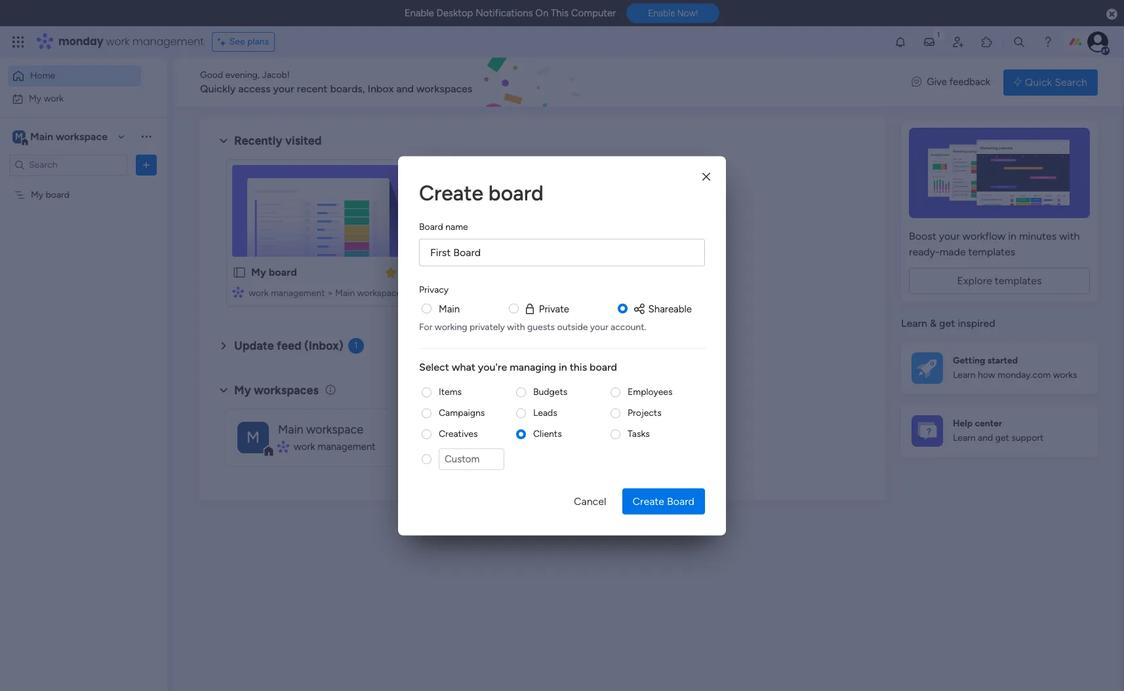 Task type: describe. For each thing, give the bounding box(es) containing it.
monday work management
[[58, 34, 204, 49]]

1 vertical spatial workspace image
[[237, 422, 269, 454]]

you're
[[478, 361, 507, 374]]

update
[[234, 339, 274, 354]]

give feedback
[[927, 76, 991, 88]]

now!
[[677, 8, 698, 19]]

close recently visited image
[[216, 133, 232, 149]]

boost
[[909, 230, 937, 243]]

explore
[[957, 275, 992, 287]]

0 vertical spatial workspace
[[56, 130, 108, 143]]

&
[[930, 317, 937, 330]]

shareable
[[648, 303, 692, 315]]

my inside button
[[29, 93, 41, 104]]

work management
[[294, 441, 376, 453]]

my workspaces
[[234, 384, 319, 398]]

good
[[200, 70, 223, 81]]

Board name field
[[419, 239, 705, 266]]

Custom field
[[439, 449, 504, 470]]

select what you're managing in this board heading
[[419, 360, 705, 376]]

ready-
[[909, 246, 940, 258]]

see plans button
[[212, 32, 275, 52]]

workflow
[[963, 230, 1006, 243]]

minutes
[[1019, 230, 1057, 243]]

for working privately with guests outside your account.
[[419, 322, 646, 333]]

cancel
[[574, 495, 606, 508]]

recently
[[234, 134, 282, 148]]

main button
[[439, 302, 460, 316]]

name
[[445, 221, 468, 232]]

private
[[539, 303, 569, 315]]

workspaces inside the good evening, jacob! quickly access your recent boards, inbox and workspaces
[[416, 83, 472, 95]]

1
[[354, 340, 358, 352]]

close image
[[702, 172, 710, 182]]

main inside privacy element
[[439, 303, 460, 315]]

boost your workflow in minutes with ready-made templates
[[909, 230, 1080, 258]]

your inside privacy element
[[590, 322, 608, 333]]

give
[[927, 76, 947, 88]]

see
[[229, 36, 245, 47]]

help image
[[1042, 35, 1055, 49]]

board name
[[419, 221, 468, 232]]

guests
[[527, 322, 555, 333]]

component image for work management > main workspace
[[232, 286, 244, 298]]

dapulse close image
[[1107, 8, 1118, 21]]

working
[[435, 322, 467, 333]]

management for work management
[[318, 441, 376, 453]]

v2 bolt switch image
[[1014, 75, 1022, 90]]

and inside the good evening, jacob! quickly access your recent boards, inbox and workspaces
[[396, 83, 414, 95]]

create for create board
[[633, 495, 664, 508]]

board inside create board button
[[667, 495, 695, 508]]

m inside workspace selection element
[[15, 131, 23, 142]]

see plans
[[229, 36, 269, 47]]

(inbox)
[[304, 339, 343, 354]]

quick
[[1025, 76, 1052, 88]]

managing
[[510, 361, 556, 374]]

work inside button
[[44, 93, 64, 104]]

2 vertical spatial workspace
[[306, 423, 363, 437]]

private button
[[523, 302, 569, 316]]

work up update
[[249, 288, 269, 299]]

create board heading
[[419, 177, 705, 209]]

campaigns
[[439, 408, 485, 419]]

v2 user feedback image
[[912, 75, 922, 90]]

remove from favorites image
[[384, 266, 397, 279]]

notifications image
[[894, 35, 907, 49]]

public board image
[[232, 266, 247, 280]]

1 vertical spatial m
[[247, 428, 260, 447]]

monday.com
[[998, 370, 1051, 381]]

invite members image
[[952, 35, 965, 49]]

search
[[1055, 76, 1088, 88]]

my board list box
[[0, 181, 167, 383]]

getting started learn how monday.com works
[[953, 355, 1077, 381]]

learn & get inspired
[[901, 317, 996, 330]]

jacob simon image
[[1088, 31, 1109, 52]]

explore templates
[[957, 275, 1042, 287]]

recent
[[297, 83, 328, 95]]

what
[[452, 361, 475, 374]]

this
[[551, 7, 569, 19]]

select
[[419, 361, 449, 374]]

help
[[953, 418, 973, 429]]

in inside boost your workflow in minutes with ready-made templates
[[1008, 230, 1017, 243]]

notifications
[[476, 7, 533, 19]]

how
[[978, 370, 996, 381]]

inbox
[[368, 83, 394, 95]]

projects
[[628, 408, 662, 419]]

with inside privacy element
[[507, 322, 525, 333]]

access
[[238, 83, 271, 95]]

privately
[[470, 322, 505, 333]]

creatives
[[439, 429, 478, 440]]

create board button
[[622, 489, 705, 515]]

my board inside list box
[[31, 189, 70, 200]]

getting
[[953, 355, 986, 367]]

budgets
[[533, 387, 568, 398]]

inbox image
[[923, 35, 936, 49]]

home
[[30, 70, 55, 81]]

center
[[975, 418, 1002, 429]]

privacy
[[419, 284, 449, 295]]

computer
[[571, 7, 616, 19]]

outside
[[557, 322, 588, 333]]

board inside board name heading
[[419, 221, 443, 232]]

select product image
[[12, 35, 25, 49]]

quick search
[[1025, 76, 1088, 88]]

>
[[327, 288, 333, 299]]

Search in workspace field
[[28, 157, 110, 173]]

leads
[[533, 408, 557, 419]]

1 horizontal spatial my board
[[251, 266, 297, 279]]

enable now! button
[[627, 3, 720, 23]]

0 horizontal spatial workspace image
[[12, 130, 26, 144]]

home button
[[8, 66, 141, 87]]

1 image
[[933, 27, 945, 42]]

workspace selection element
[[12, 129, 110, 146]]



Task type: vqa. For each thing, say whether or not it's contained in the screenshot.
feed
yes



Task type: locate. For each thing, give the bounding box(es) containing it.
create inside button
[[633, 495, 664, 508]]

for
[[419, 322, 432, 333]]

create up name
[[419, 180, 483, 205]]

my board
[[31, 189, 70, 200], [251, 266, 297, 279]]

your up the made
[[939, 230, 960, 243]]

clients
[[533, 429, 562, 440]]

in
[[1008, 230, 1017, 243], [559, 361, 567, 374]]

0 vertical spatial board
[[419, 221, 443, 232]]

0 horizontal spatial my board
[[31, 189, 70, 200]]

enable left 'now!'
[[648, 8, 675, 19]]

0 horizontal spatial and
[[396, 83, 414, 95]]

main down my workspaces
[[278, 423, 303, 437]]

board inside "select what you're managing in this board" heading
[[590, 361, 617, 374]]

templates inside button
[[995, 275, 1042, 287]]

1 vertical spatial workspaces
[[254, 384, 319, 398]]

1 vertical spatial your
[[939, 230, 960, 243]]

boards,
[[330, 83, 365, 95]]

board name heading
[[419, 220, 468, 234]]

shareable button
[[633, 302, 692, 316]]

get down center
[[995, 433, 1009, 444]]

your inside boost your workflow in minutes with ready-made templates
[[939, 230, 960, 243]]

privacy element
[[419, 302, 705, 334]]

main
[[30, 130, 53, 143], [335, 288, 355, 299], [439, 303, 460, 315], [278, 423, 303, 437]]

my inside list box
[[31, 189, 43, 200]]

and down center
[[978, 433, 993, 444]]

0 horizontal spatial with
[[507, 322, 525, 333]]

enable for enable desktop notifications on this computer
[[404, 7, 434, 19]]

enable
[[404, 7, 434, 19], [648, 8, 675, 19]]

quick search button
[[1004, 69, 1098, 95]]

main workspace
[[30, 130, 108, 143], [278, 423, 363, 437]]

templates inside boost your workflow in minutes with ready-made templates
[[969, 246, 1016, 258]]

help center learn and get support
[[953, 418, 1044, 444]]

enable now!
[[648, 8, 698, 19]]

your down jacob!
[[273, 83, 294, 95]]

0 horizontal spatial m
[[15, 131, 23, 142]]

1 vertical spatial with
[[507, 322, 525, 333]]

desktop
[[437, 7, 473, 19]]

2 vertical spatial learn
[[953, 433, 976, 444]]

1 vertical spatial my board
[[251, 266, 297, 279]]

my right 'close my workspaces' image
[[234, 384, 251, 398]]

main right >
[[335, 288, 355, 299]]

1 horizontal spatial your
[[590, 322, 608, 333]]

my board right public board icon
[[251, 266, 297, 279]]

0 horizontal spatial get
[[939, 317, 955, 330]]

my work
[[29, 93, 64, 104]]

templates
[[969, 246, 1016, 258], [995, 275, 1042, 287]]

jacob!
[[262, 70, 290, 81]]

1 vertical spatial and
[[978, 433, 993, 444]]

inspired
[[958, 317, 996, 330]]

0 vertical spatial in
[[1008, 230, 1017, 243]]

board inside my board list box
[[46, 189, 70, 200]]

evening,
[[225, 70, 260, 81]]

tasks
[[628, 429, 650, 440]]

0 horizontal spatial workspaces
[[254, 384, 319, 398]]

my right public board icon
[[251, 266, 266, 279]]

account.
[[611, 322, 646, 333]]

good evening, jacob! quickly access your recent boards, inbox and workspaces
[[200, 70, 472, 95]]

in inside heading
[[559, 361, 567, 374]]

work down my workspaces
[[294, 441, 315, 453]]

my down home
[[29, 93, 41, 104]]

1 horizontal spatial with
[[1059, 230, 1080, 243]]

work right monday
[[106, 34, 130, 49]]

on
[[535, 7, 549, 19]]

close my workspaces image
[[216, 383, 232, 399]]

enable for enable now!
[[648, 8, 675, 19]]

0 vertical spatial management
[[132, 34, 204, 49]]

create
[[419, 180, 483, 205], [633, 495, 664, 508]]

quickly
[[200, 83, 236, 95]]

0 vertical spatial main workspace
[[30, 130, 108, 143]]

main workspace up search in workspace field
[[30, 130, 108, 143]]

component image for work management
[[278, 441, 289, 453]]

select what you're managing in this board option group
[[419, 386, 705, 478]]

in left this
[[559, 361, 567, 374]]

main workspace inside workspace selection element
[[30, 130, 108, 143]]

1 horizontal spatial and
[[978, 433, 993, 444]]

get
[[939, 317, 955, 330], [995, 433, 1009, 444]]

1 horizontal spatial workspace image
[[237, 422, 269, 454]]

help center element
[[901, 405, 1098, 458]]

1 vertical spatial component image
[[278, 441, 289, 453]]

enable inside button
[[648, 8, 675, 19]]

1 horizontal spatial get
[[995, 433, 1009, 444]]

workspace down the remove from favorites image
[[357, 288, 402, 299]]

get inside help center learn and get support
[[995, 433, 1009, 444]]

update feed (inbox)
[[234, 339, 343, 354]]

select what you're managing in this board
[[419, 361, 617, 374]]

workspaces down update feed (inbox)
[[254, 384, 319, 398]]

0 vertical spatial my board
[[31, 189, 70, 200]]

create for create board
[[419, 180, 483, 205]]

1 horizontal spatial main workspace
[[278, 423, 363, 437]]

0 vertical spatial create
[[419, 180, 483, 205]]

1 vertical spatial board
[[667, 495, 695, 508]]

explore templates button
[[909, 268, 1090, 295]]

0 vertical spatial learn
[[901, 317, 927, 330]]

employees
[[628, 387, 673, 398]]

option
[[0, 183, 167, 186]]

enable desktop notifications on this computer
[[404, 7, 616, 19]]

your inside the good evening, jacob! quickly access your recent boards, inbox and workspaces
[[273, 83, 294, 95]]

2 vertical spatial your
[[590, 322, 608, 333]]

create right cancel
[[633, 495, 664, 508]]

create board
[[419, 180, 544, 205]]

0 vertical spatial your
[[273, 83, 294, 95]]

made
[[940, 246, 966, 258]]

1 vertical spatial templates
[[995, 275, 1042, 287]]

board
[[419, 221, 443, 232], [667, 495, 695, 508]]

create inside "heading"
[[419, 180, 483, 205]]

1 horizontal spatial create
[[633, 495, 664, 508]]

your right outside
[[590, 322, 608, 333]]

templates right explore
[[995, 275, 1042, 287]]

0 horizontal spatial enable
[[404, 7, 434, 19]]

with right minutes
[[1059, 230, 1080, 243]]

1 vertical spatial get
[[995, 433, 1009, 444]]

learn down getting
[[953, 370, 976, 381]]

management for work management > main workspace
[[271, 288, 325, 299]]

main down my work
[[30, 130, 53, 143]]

component image left work management
[[278, 441, 289, 453]]

1 vertical spatial in
[[559, 361, 567, 374]]

0 vertical spatial m
[[15, 131, 23, 142]]

workspace up work management
[[306, 423, 363, 437]]

feed
[[277, 339, 301, 354]]

with
[[1059, 230, 1080, 243], [507, 322, 525, 333]]

in left minutes
[[1008, 230, 1017, 243]]

0 vertical spatial workspace image
[[12, 130, 26, 144]]

getting started element
[[901, 342, 1098, 395]]

this
[[570, 361, 587, 374]]

with inside boost your workflow in minutes with ready-made templates
[[1059, 230, 1080, 243]]

my down search in workspace field
[[31, 189, 43, 200]]

work
[[106, 34, 130, 49], [44, 93, 64, 104], [249, 288, 269, 299], [294, 441, 315, 453]]

learn down help
[[953, 433, 976, 444]]

monday
[[58, 34, 103, 49]]

workspace image
[[12, 130, 26, 144], [237, 422, 269, 454]]

privacy heading
[[419, 283, 449, 296]]

main up working on the top of page
[[439, 303, 460, 315]]

get right &
[[939, 317, 955, 330]]

items
[[439, 387, 462, 398]]

your
[[273, 83, 294, 95], [939, 230, 960, 243], [590, 322, 608, 333]]

0 horizontal spatial in
[[559, 361, 567, 374]]

and right 'inbox'
[[396, 83, 414, 95]]

open update feed (inbox) image
[[216, 338, 232, 354]]

0 horizontal spatial component image
[[232, 286, 244, 298]]

templates down workflow
[[969, 246, 1016, 258]]

0 vertical spatial with
[[1059, 230, 1080, 243]]

1 horizontal spatial board
[[667, 495, 695, 508]]

and inside help center learn and get support
[[978, 433, 993, 444]]

learn
[[901, 317, 927, 330], [953, 370, 976, 381], [953, 433, 976, 444]]

apps image
[[981, 35, 994, 49]]

0 vertical spatial component image
[[232, 286, 244, 298]]

1 vertical spatial main workspace
[[278, 423, 363, 437]]

support
[[1012, 433, 1044, 444]]

1 vertical spatial management
[[271, 288, 325, 299]]

1 horizontal spatial m
[[247, 428, 260, 447]]

feedback
[[950, 76, 991, 88]]

board
[[489, 180, 544, 205], [46, 189, 70, 200], [269, 266, 297, 279], [590, 361, 617, 374]]

with left guests
[[507, 322, 525, 333]]

plans
[[247, 36, 269, 47]]

create board
[[633, 495, 695, 508]]

0 vertical spatial workspaces
[[416, 83, 472, 95]]

search everything image
[[1013, 35, 1026, 49]]

my work button
[[8, 88, 141, 109]]

0 horizontal spatial your
[[273, 83, 294, 95]]

1 horizontal spatial enable
[[648, 8, 675, 19]]

learn left &
[[901, 317, 927, 330]]

1 horizontal spatial component image
[[278, 441, 289, 453]]

0 vertical spatial and
[[396, 83, 414, 95]]

0 vertical spatial get
[[939, 317, 955, 330]]

and
[[396, 83, 414, 95], [978, 433, 993, 444]]

recently visited
[[234, 134, 322, 148]]

component image
[[232, 286, 244, 298], [278, 441, 289, 453]]

visited
[[285, 134, 322, 148]]

0 horizontal spatial board
[[419, 221, 443, 232]]

templates image image
[[913, 128, 1086, 218]]

workspace up search in workspace field
[[56, 130, 108, 143]]

learn inside getting started learn how monday.com works
[[953, 370, 976, 381]]

2 vertical spatial management
[[318, 441, 376, 453]]

my board down search in workspace field
[[31, 189, 70, 200]]

work down home
[[44, 93, 64, 104]]

0 horizontal spatial main workspace
[[30, 130, 108, 143]]

m
[[15, 131, 23, 142], [247, 428, 260, 447]]

enable left 'desktop'
[[404, 7, 434, 19]]

learn for getting
[[953, 370, 976, 381]]

workspaces right 'inbox'
[[416, 83, 472, 95]]

1 vertical spatial create
[[633, 495, 664, 508]]

work management > main workspace
[[249, 288, 402, 299]]

main inside workspace selection element
[[30, 130, 53, 143]]

1 horizontal spatial in
[[1008, 230, 1017, 243]]

0 vertical spatial templates
[[969, 246, 1016, 258]]

0 horizontal spatial create
[[419, 180, 483, 205]]

2 horizontal spatial your
[[939, 230, 960, 243]]

works
[[1053, 370, 1077, 381]]

1 vertical spatial learn
[[953, 370, 976, 381]]

main workspace up work management
[[278, 423, 363, 437]]

1 vertical spatial workspace
[[357, 288, 402, 299]]

1 horizontal spatial workspaces
[[416, 83, 472, 95]]

learn for help
[[953, 433, 976, 444]]

started
[[988, 355, 1018, 367]]

component image down public board icon
[[232, 286, 244, 298]]

my
[[29, 93, 41, 104], [31, 189, 43, 200], [251, 266, 266, 279], [234, 384, 251, 398]]

board inside create board "heading"
[[489, 180, 544, 205]]

workspaces
[[416, 83, 472, 95], [254, 384, 319, 398]]

learn inside help center learn and get support
[[953, 433, 976, 444]]

cancel button
[[563, 489, 617, 515]]



